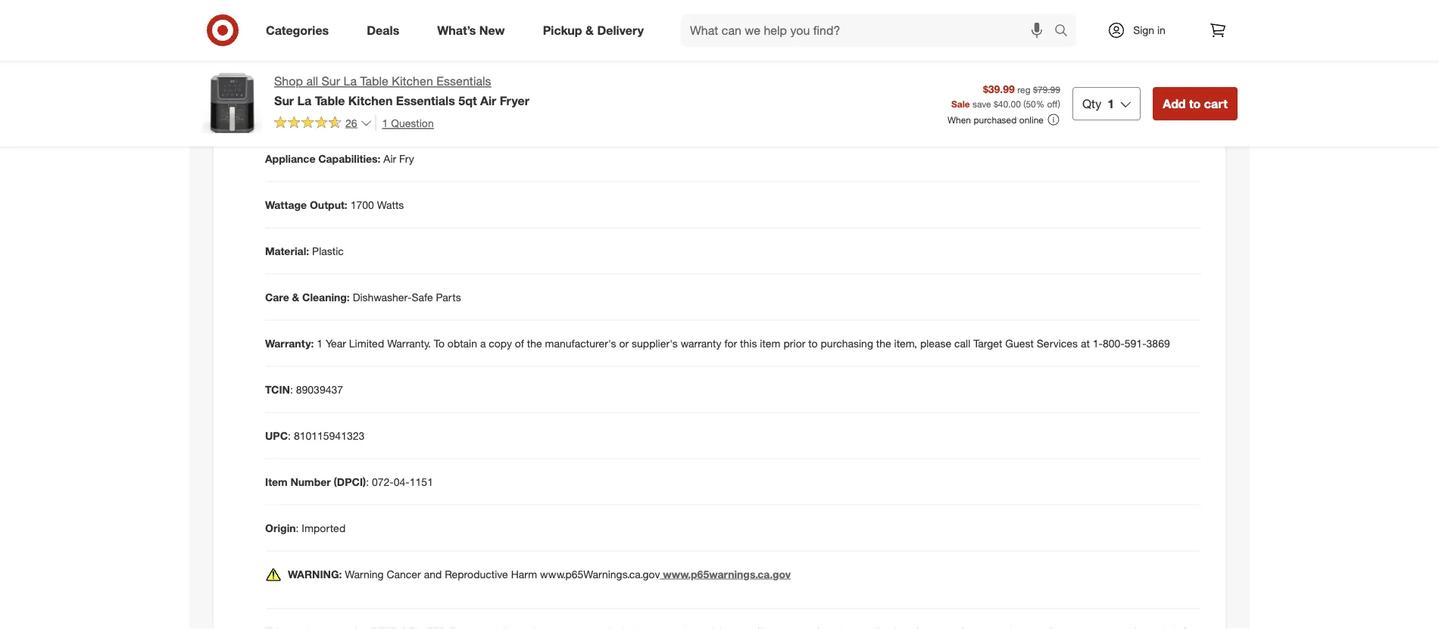 Task type: locate. For each thing, give the bounding box(es) containing it.
0 horizontal spatial the
[[527, 337, 542, 350]]

:
[[290, 383, 293, 396], [288, 429, 291, 443], [366, 476, 369, 489], [296, 522, 299, 535]]

qty
[[1083, 96, 1102, 111]]

item
[[760, 337, 781, 350]]

safe
[[412, 291, 433, 304]]

&
[[586, 23, 594, 38], [292, 291, 299, 304]]

air down 1 question link
[[384, 152, 396, 165]]

0 vertical spatial 1
[[1108, 96, 1115, 111]]

control
[[675, 13, 710, 27]]

qty 1
[[1083, 96, 1115, 111]]

table
[[360, 74, 389, 89], [315, 93, 345, 108]]

to right add
[[1189, 96, 1201, 111]]

1 vertical spatial sur
[[274, 93, 294, 108]]

1 right qty on the top
[[1108, 96, 1115, 111]]

$39.99 reg $79.99 sale save $ 40.00 ( 50 % off )
[[952, 82, 1061, 109]]

)
[[1058, 98, 1061, 109]]

1 horizontal spatial table
[[360, 74, 389, 89]]

essentials up question
[[396, 93, 455, 108]]

what's new link
[[424, 14, 524, 47]]

deals link
[[354, 14, 418, 47]]

(dpci)
[[334, 476, 366, 489]]

temperature
[[315, 13, 375, 27]]

0 vertical spatial &
[[586, 23, 594, 38]]

1 vertical spatial to
[[809, 337, 818, 350]]

1 horizontal spatial the
[[876, 337, 892, 350]]

& right care
[[292, 291, 299, 304]]

image of sur la table kitchen essentials 5qt air fryer image
[[202, 73, 262, 133]]

pickup & delivery link
[[530, 14, 663, 47]]

table down 5
[[360, 74, 389, 89]]

1
[[1108, 96, 1115, 111], [382, 116, 388, 129], [317, 337, 323, 350]]

& for pickup
[[586, 23, 594, 38]]

sur down capacity (volume): 5 quart
[[322, 74, 340, 89]]

at
[[1081, 337, 1090, 350]]

through
[[526, 13, 566, 27]]

capacity
[[265, 60, 310, 73]]

off
[[1047, 98, 1058, 109]]

www.p65warnings.ca.gov
[[540, 568, 660, 581]]

fry down 1 question link
[[399, 152, 414, 165]]

1 vertical spatial la
[[297, 93, 312, 108]]

sur
[[322, 74, 340, 89], [274, 93, 294, 108]]

1 left year
[[317, 337, 323, 350]]

to inside button
[[1189, 96, 1201, 111]]

fry left basket,
[[314, 106, 329, 119]]

target
[[974, 337, 1003, 350]]

add to cart button
[[1153, 87, 1238, 120]]

: left 810115941323
[[288, 429, 291, 443]]

prior
[[784, 337, 806, 350]]

the right of
[[527, 337, 542, 350]]

parts
[[436, 291, 461, 304]]

: left imported
[[296, 522, 299, 535]]

0 vertical spatial air
[[480, 93, 496, 108]]

1 horizontal spatial la
[[344, 74, 357, 89]]

essentials
[[437, 74, 491, 89], [396, 93, 455, 108]]

1 vertical spatial table
[[315, 93, 345, 108]]

recipes
[[463, 106, 502, 119]]

digital
[[643, 13, 672, 27]]

la
[[344, 74, 357, 89], [297, 93, 312, 108]]

pickup & delivery
[[543, 23, 644, 38]]

1700
[[351, 198, 374, 212]]

0 vertical spatial to
[[1189, 96, 1201, 111]]

add to cart
[[1163, 96, 1228, 111]]

fry
[[314, 106, 329, 119], [399, 152, 414, 165]]

0 horizontal spatial 1
[[317, 337, 323, 350]]

number
[[291, 476, 331, 489]]

: left 89039437
[[290, 383, 293, 396]]

deals
[[367, 23, 399, 38]]

to right prior
[[809, 337, 818, 350]]

2 vertical spatial 1
[[317, 337, 323, 350]]

sale
[[952, 98, 970, 109]]

2 the from the left
[[876, 337, 892, 350]]

obtain
[[448, 337, 477, 350]]

cancer
[[387, 568, 421, 581]]

1 horizontal spatial and
[[713, 13, 731, 27]]

delivery
[[597, 23, 644, 38]]

1-
[[1093, 337, 1103, 350]]

1 horizontal spatial to
[[1189, 96, 1201, 111]]

50
[[1026, 98, 1036, 109]]

year
[[326, 337, 346, 350]]

1 vertical spatial 1
[[382, 116, 388, 129]]

and
[[713, 13, 731, 27], [424, 568, 442, 581]]

la down the '(volume):'
[[344, 74, 357, 89]]

care
[[265, 291, 289, 304]]

supplier's
[[632, 337, 678, 350]]

instruction
[[370, 106, 420, 119]]

la down all
[[297, 93, 312, 108]]

tcin
[[265, 383, 290, 396]]

air right 5qt
[[480, 93, 496, 108]]

essentials up 5qt
[[437, 74, 491, 89]]

upc : 810115941323
[[265, 429, 365, 443]]

1 inside 1 question link
[[382, 116, 388, 129]]

1 horizontal spatial &
[[586, 23, 594, 38]]

window,
[[569, 13, 608, 27]]

0 horizontal spatial and
[[424, 568, 442, 581]]

1 horizontal spatial air
[[480, 93, 496, 108]]

2 horizontal spatial 1
[[1108, 96, 1115, 111]]

kitchen up 26
[[348, 93, 393, 108]]

1 vertical spatial and
[[424, 568, 442, 581]]

air
[[480, 93, 496, 108], [384, 152, 396, 165]]

0 horizontal spatial la
[[297, 93, 312, 108]]

warranty: 1 year limited warranty. to obtain a copy of the manufacturer's or supplier's warranty for this item prior to purchasing the item, please call target guest services at 1-800-591-3869
[[265, 337, 1170, 350]]

and left display
[[713, 13, 731, 27]]

0 vertical spatial fry
[[314, 106, 329, 119]]

1 vertical spatial essentials
[[396, 93, 455, 108]]

kitchen
[[392, 74, 433, 89], [348, 93, 393, 108]]

0 horizontal spatial air
[[384, 152, 396, 165]]

: for 89039437
[[290, 383, 293, 396]]

1 horizontal spatial 1
[[382, 116, 388, 129]]

0 horizontal spatial to
[[809, 337, 818, 350]]

1 for qty
[[1108, 96, 1115, 111]]

%
[[1036, 98, 1045, 109]]

material: plastic
[[265, 244, 344, 258]]

a
[[480, 337, 486, 350]]

26 link
[[274, 114, 372, 133]]

control,
[[378, 13, 415, 27]]

sur down shop
[[274, 93, 294, 108]]

warning:
[[288, 568, 342, 581]]

1 horizontal spatial fry
[[399, 152, 414, 165]]

origin
[[265, 522, 296, 535]]

: for 810115941323
[[288, 429, 291, 443]]

072-
[[372, 476, 394, 489]]

1 vertical spatial &
[[292, 291, 299, 304]]

item
[[265, 476, 288, 489]]

0 vertical spatial sur
[[322, 74, 340, 89]]

$79.99
[[1033, 84, 1061, 95]]

table up 26 link
[[315, 93, 345, 108]]

& for care
[[292, 291, 299, 304]]

0 horizontal spatial &
[[292, 291, 299, 304]]

basket,
[[332, 106, 367, 119]]

www.p65warnings.ca.gov
[[663, 568, 791, 581]]

new
[[479, 23, 505, 38]]

and right cancer
[[424, 568, 442, 581]]

see-
[[505, 13, 526, 27]]

& right pickup
[[586, 23, 594, 38]]

1 left question
[[382, 116, 388, 129]]

the left item,
[[876, 337, 892, 350]]

capabilities:
[[318, 152, 381, 165]]

harm
[[511, 568, 537, 581]]

wattage
[[265, 198, 307, 212]]

pickup
[[543, 23, 582, 38]]

0 vertical spatial essentials
[[437, 74, 491, 89]]

output:
[[310, 198, 348, 212]]

manual,
[[423, 106, 460, 119]]

1 vertical spatial kitchen
[[348, 93, 393, 108]]

kitchen down "quart"
[[392, 74, 433, 89]]



Task type: describe. For each thing, give the bounding box(es) containing it.
591-
[[1125, 337, 1147, 350]]

categories link
[[253, 14, 348, 47]]

sign in link
[[1095, 14, 1189, 47]]

what's
[[437, 23, 476, 38]]

item number (dpci) : 072-04-1151
[[265, 476, 433, 489]]

dishwasher-
[[353, 291, 412, 304]]

in
[[1158, 23, 1166, 37]]

material:
[[265, 244, 309, 258]]

shop
[[274, 74, 303, 89]]

of
[[515, 337, 524, 350]]

origin : imported
[[265, 522, 346, 535]]

cleaning:
[[302, 291, 350, 304]]

includes:
[[265, 106, 311, 119]]

26
[[345, 116, 357, 129]]

to
[[434, 337, 445, 350]]

online
[[1020, 114, 1044, 125]]

shop all sur la table kitchen essentials sur la table kitchen essentials 5qt air fryer
[[274, 74, 530, 108]]

wattage output: 1700 watts
[[265, 198, 404, 212]]

includes: fry basket, instruction manual, recipes
[[265, 106, 502, 119]]

0 vertical spatial kitchen
[[392, 74, 433, 89]]

appliance
[[265, 152, 316, 165]]

plastic
[[312, 244, 344, 258]]

all
[[306, 74, 318, 89]]

warranty:
[[265, 337, 314, 350]]

1 the from the left
[[527, 337, 542, 350]]

1 horizontal spatial sur
[[322, 74, 340, 89]]

0 vertical spatial and
[[713, 13, 731, 27]]

800-
[[1103, 337, 1125, 350]]

3869
[[1147, 337, 1170, 350]]

add
[[1163, 96, 1186, 111]]

save
[[973, 98, 991, 109]]

1 for warranty:
[[317, 337, 323, 350]]

purchased
[[974, 114, 1017, 125]]

coating,
[[462, 13, 502, 27]]

(volume):
[[313, 60, 359, 73]]

nonstick
[[418, 13, 459, 27]]

0 horizontal spatial sur
[[274, 93, 294, 108]]

limited
[[349, 337, 384, 350]]

upc
[[265, 429, 288, 443]]

40.00
[[998, 98, 1021, 109]]

when purchased online
[[948, 114, 1044, 125]]

warning: warning  cancer and reproductive harm www.p65warnings.ca.gov www.p65warnings.ca.gov
[[288, 568, 791, 581]]

0 horizontal spatial fry
[[314, 106, 329, 119]]

copy
[[489, 337, 512, 350]]

when
[[948, 114, 971, 125]]

reg
[[1018, 84, 1031, 95]]

5
[[362, 60, 368, 73]]

appliance capabilities: air fry
[[265, 152, 414, 165]]

item,
[[894, 337, 918, 350]]

1 vertical spatial fry
[[399, 152, 414, 165]]

features:
[[265, 13, 312, 27]]

search button
[[1048, 14, 1084, 50]]

guest
[[1006, 337, 1034, 350]]

1151
[[410, 476, 433, 489]]

1 question
[[382, 116, 434, 129]]

sign
[[1134, 23, 1155, 37]]

0 horizontal spatial table
[[315, 93, 345, 108]]

$
[[994, 98, 998, 109]]

reproductive
[[445, 568, 508, 581]]

sign in
[[1134, 23, 1166, 37]]

manufacturer's
[[545, 337, 616, 350]]

5qt
[[459, 93, 477, 108]]

purchasing
[[821, 337, 874, 350]]

1 vertical spatial air
[[384, 152, 396, 165]]

810115941323
[[294, 429, 365, 443]]

imported
[[302, 522, 346, 535]]

cart
[[1204, 96, 1228, 111]]

fryer
[[500, 93, 530, 108]]

timer,
[[611, 13, 640, 27]]

0 vertical spatial table
[[360, 74, 389, 89]]

question
[[391, 116, 434, 129]]

air inside shop all sur la table kitchen essentials sur la table kitchen essentials 5qt air fryer
[[480, 93, 496, 108]]

What can we help you find? suggestions appear below search field
[[681, 14, 1058, 47]]

please
[[920, 337, 952, 350]]

: for imported
[[296, 522, 299, 535]]

www.p65warnings.ca.gov link
[[660, 568, 791, 581]]

0 vertical spatial la
[[344, 74, 357, 89]]

capacity (volume): 5 quart
[[265, 60, 398, 73]]

: left 072-
[[366, 476, 369, 489]]

(
[[1024, 98, 1026, 109]]



Task type: vqa. For each thing, say whether or not it's contained in the screenshot.


